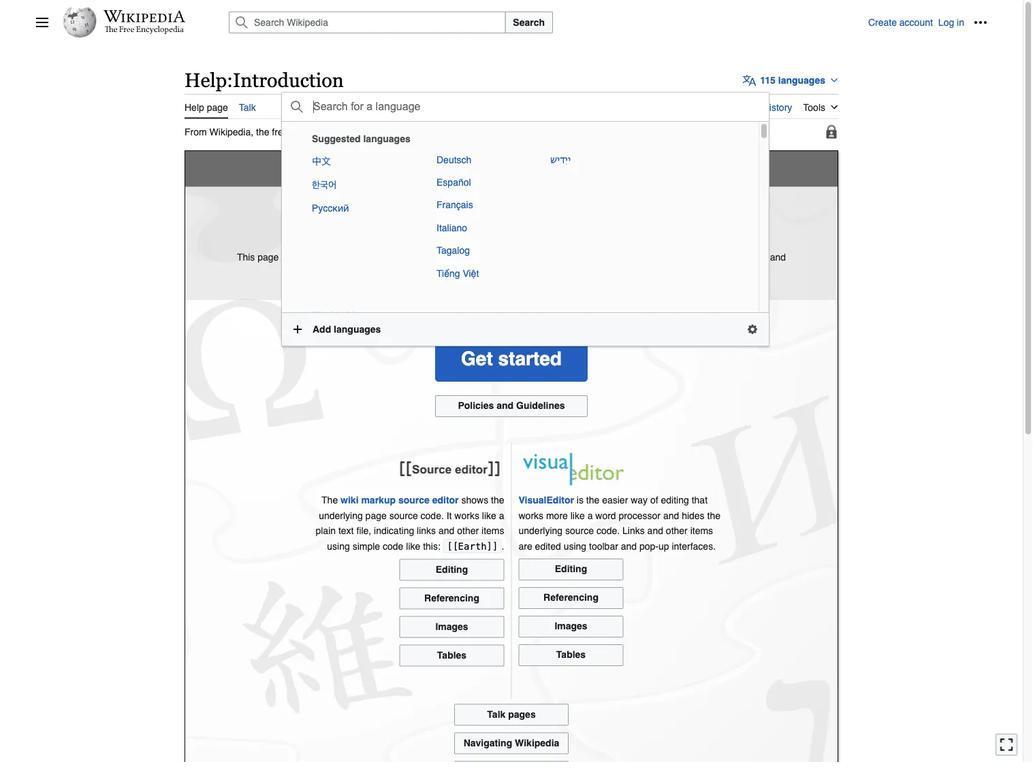 Task type: describe. For each thing, give the bounding box(es) containing it.
through
[[325, 252, 357, 262]]

tiếng
[[437, 268, 460, 279]]

add
[[313, 324, 331, 335]]

interfaces.
[[672, 541, 716, 552]]

indicating
[[374, 526, 414, 537]]

中文
[[312, 154, 331, 168]]

each
[[315, 267, 336, 278]]

ייִדיש
[[550, 155, 571, 165]]

help for help page
[[185, 102, 204, 113]]

source inside shows the underlying page source code. it works like a plain text file, indicating links and other items using simple code like this:
[[389, 510, 418, 521]]

navigating
[[464, 738, 512, 749]]

it inside shows the underlying page source code. it works like a plain text file, indicating links and other items using simple code like this:
[[447, 510, 452, 521]]

referencing for the leftmost editing "link"
[[424, 593, 479, 604]]

items inside is the easier way of editing that works more like a word processor and hides the underlying source code. links and other items are edited using toolbar and pop-up interfaces.
[[690, 526, 713, 537]]

complete
[[469, 252, 508, 262]]

add languages button
[[290, 319, 390, 340]]

wiki markup source editor link
[[341, 495, 459, 506]]

referencing link for the leftmost editing "link"'s tables link's the images link
[[399, 588, 504, 610]]

français
[[437, 200, 473, 211]]

minutes,
[[441, 267, 477, 278]]

tools
[[803, 102, 825, 113]]

:
[[227, 69, 233, 91]]

log
[[938, 17, 954, 28]]

contributing.
[[616, 252, 668, 262]]

it inside the "interested in contributing. it covers all the basics, and each tutorial takes only a few minutes, so you can become a proficient"
[[671, 252, 676, 262]]

the free encyclopedia image
[[105, 26, 184, 35]]

plain
[[316, 526, 336, 537]]

tiếng việt link
[[431, 262, 509, 284]]

한국어 link
[[306, 174, 396, 196]]

items inside shows the underlying page source code. it works like a plain text file, indicating links and other items using simple code like this:
[[481, 526, 504, 537]]

word
[[595, 510, 616, 521]]

0 vertical spatial is
[[466, 215, 475, 228]]

visualeditor
[[519, 495, 574, 506]]

0 horizontal spatial introduction
[[233, 69, 344, 91]]

pages
[[508, 709, 536, 720]]

introduction to wikipedia
[[369, 155, 654, 183]]

[[earth]] .
[[447, 541, 504, 552]]

get
[[461, 348, 493, 370]]

the left free
[[256, 126, 269, 137]]

images for the images link corresponding to tables link corresponding to the rightmost editing "link"
[[555, 621, 587, 632]]

few
[[423, 267, 438, 278]]

a inside is the easier way of editing that works more like a word processor and hides the underlying source code. links and other items are edited using toolbar and pop-up interfaces.
[[587, 510, 593, 521]]

español
[[437, 177, 471, 188]]

like inside is the easier way of editing that works more like a word processor and hides the underlying source code. links and other items are edited using toolbar and pop-up interfaces.
[[571, 510, 585, 521]]

Search for a language text field
[[312, 96, 755, 118]]

menu image
[[35, 16, 49, 29]]

create account link
[[868, 17, 933, 28]]

text
[[338, 526, 354, 537]]

한국어
[[312, 180, 337, 191]]

help page
[[185, 102, 228, 113]]

covers
[[679, 252, 707, 262]]

of inside is the easier way of editing that works more like a word processor and hides the underlying source code. links and other items are edited using toolbar and pop-up interfaces.
[[650, 495, 658, 506]]

italiano
[[437, 222, 467, 233]]

1 horizontal spatial like
[[482, 510, 496, 521]]

tutorial
[[339, 267, 367, 278]]

0 horizontal spatial takes
[[281, 252, 304, 262]]

0 vertical spatial wikipedia
[[543, 155, 654, 183]]

wikipedia inside the navigating wikipedia link
[[515, 738, 559, 749]]

in inside the "interested in contributing. it covers all the basics, and each tutorial takes only a few minutes, so you can become a proficient"
[[606, 252, 614, 262]]

get started link
[[435, 336, 588, 382]]

talk for talk
[[239, 102, 256, 113]]

links
[[417, 526, 436, 537]]

and down "links"
[[621, 541, 637, 552]]

processor
[[619, 510, 661, 521]]

tiếng việt
[[437, 268, 479, 279]]

newcomers
[[510, 252, 559, 262]]

Search Wikipedia search field
[[229, 12, 506, 33]]

in inside personal tools navigation
[[957, 17, 964, 28]]

underlying inside is the easier way of editing that works more like a word processor and hides the underlying source code. links and other items are edited using toolbar and pop-up interfaces.
[[519, 526, 563, 537]]

a left few on the top
[[416, 267, 421, 278]]

log in link
[[938, 17, 964, 28]]

add languages
[[313, 324, 381, 335]]

images link for the leftmost editing "link"'s tables link
[[399, 617, 504, 638]]

français link
[[431, 194, 509, 216]]

using inside is the easier way of editing that works more like a word processor and hides the underlying source code. links and other items are edited using toolbar and pop-up interfaces.
[[564, 541, 586, 552]]

tables for the leftmost editing "link"'s tables link
[[437, 650, 467, 661]]

tutorials
[[394, 252, 427, 262]]

source inside is the easier way of editing that works more like a word processor and hides the underlying source code. links and other items are edited using toolbar and pop-up interfaces.
[[565, 526, 594, 537]]

language progressive image
[[742, 73, 756, 87]]

tables link for the rightmost editing "link"
[[519, 645, 623, 667]]

policies and guidelines
[[458, 401, 565, 411]]

wikipedia:visualeditor/user guide image
[[519, 450, 628, 488]]

page semi-protected image
[[825, 125, 838, 139]]

中文 link
[[306, 149, 396, 173]]

this
[[237, 252, 255, 262]]

languages for suggested languages
[[363, 133, 410, 144]]

view
[[741, 102, 761, 113]]

easier
[[602, 495, 628, 506]]

so
[[480, 267, 490, 278]]

suggested
[[312, 133, 361, 144]]

by
[[511, 215, 525, 228]]

a down interested
[[565, 267, 570, 278]]

up
[[659, 541, 669, 552]]

wikipedia is made by
[[409, 215, 528, 228]]

1 horizontal spatial editing link
[[519, 559, 623, 581]]

to
[[514, 155, 537, 183]]

simple
[[353, 541, 380, 552]]

this:
[[423, 541, 441, 552]]

page for help
[[207, 102, 228, 113]]

and inside policies and guidelines "link"
[[497, 401, 514, 411]]

takes inside the "interested in contributing. it covers all the basics, and each tutorial takes only a few minutes, so you can become a proficient"
[[370, 267, 393, 278]]

policies and guidelines link
[[435, 396, 588, 418]]

images link for tables link corresponding to the rightmost editing "link"
[[519, 616, 623, 638]]

that
[[692, 495, 708, 506]]

español link
[[431, 171, 509, 193]]

help page link
[[185, 94, 228, 119]]

at
[[458, 252, 466, 262]]

code. inside shows the underlying page source code. it works like a plain text file, indicating links and other items using simple code like this:
[[421, 510, 444, 521]]

from wikipedia, the free encyclopedia
[[185, 126, 347, 137]]

hides
[[682, 510, 705, 521]]

get started
[[461, 348, 562, 370]]

the inside the "interested in contributing. it covers all the basics, and each tutorial takes only a few minutes, so you can become a proficient"
[[722, 252, 735, 262]]

1 vertical spatial wikipedia
[[409, 215, 462, 228]]

the up word
[[586, 495, 599, 506]]

encyclopedia
[[291, 126, 347, 137]]

more
[[546, 510, 568, 521]]

can
[[510, 267, 526, 278]]



Task type: vqa. For each thing, say whether or not it's contained in the screenshot.
search box
no



Task type: locate. For each thing, give the bounding box(es) containing it.
referencing
[[543, 592, 599, 603], [424, 593, 479, 604]]

you inside the "interested in contributing. it covers all the basics, and each tutorial takes only a few minutes, so you can become a proficient"
[[492, 267, 508, 278]]

deutsch
[[437, 154, 472, 165]]

other up up
[[666, 526, 688, 537]]

languages
[[778, 75, 825, 86], [363, 133, 410, 144], [334, 324, 381, 335]]

0 horizontal spatial tables link
[[399, 645, 504, 667]]

0 vertical spatial languages
[[778, 75, 825, 86]]

help up from
[[185, 102, 204, 113]]

1 other from the left
[[457, 526, 479, 537]]

takes right this
[[281, 252, 304, 262]]

referencing link down edited
[[519, 588, 623, 609]]

introduction up français
[[369, 155, 508, 183]]

proficient
[[573, 267, 612, 278]]

works inside is the easier way of editing that works more like a word processor and hides the underlying source code. links and other items are edited using toolbar and pop-up interfaces.
[[519, 510, 543, 521]]

the wiki markup source editor
[[321, 495, 459, 506]]

referencing down the this:
[[424, 593, 479, 604]]

works down visualeditor
[[519, 510, 543, 521]]

help
[[185, 69, 227, 91], [185, 102, 204, 113]]

personal tools navigation
[[868, 12, 992, 33]]

shows
[[461, 495, 488, 506]]

0 horizontal spatial items
[[481, 526, 504, 537]]

you right so at top left
[[492, 267, 508, 278]]

editing for the leftmost editing "link"
[[436, 564, 468, 575]]

it
[[671, 252, 676, 262], [447, 510, 452, 521]]

2 items from the left
[[690, 526, 713, 537]]

all
[[710, 252, 719, 262]]

edited
[[535, 541, 561, 552]]

languages up tools
[[778, 75, 825, 86]]

1 horizontal spatial page
[[258, 252, 279, 262]]

navigating wikipedia link
[[454, 733, 569, 755]]

0 vertical spatial introduction
[[233, 69, 344, 91]]

like right more
[[571, 510, 585, 521]]

using down text
[[327, 541, 350, 552]]

create
[[868, 17, 897, 28]]

0 vertical spatial talk
[[239, 102, 256, 113]]

is down wikipedia:visualeditor/user guide image on the bottom of page
[[577, 495, 584, 506]]

editing link down the this:
[[399, 559, 504, 581]]

interested in contributing. it covers all the basics, and each tutorial takes only a few minutes, so you can become a proficient
[[315, 252, 786, 278]]

help up 'help page' "link"
[[185, 69, 227, 91]]

from
[[185, 126, 207, 137]]

using right edited
[[564, 541, 586, 552]]

115 languages
[[760, 75, 825, 86]]

toolbar
[[589, 541, 618, 552]]

code. up links at the bottom left of the page
[[421, 510, 444, 521]]

source down more
[[565, 526, 594, 537]]

việt
[[463, 268, 479, 279]]

1 vertical spatial help
[[185, 102, 204, 113]]

it down editor at the left of page
[[447, 510, 452, 521]]

aimed
[[430, 252, 456, 262]]

are
[[519, 541, 532, 552]]

you
[[307, 252, 322, 262], [492, 267, 508, 278]]

the right hides
[[707, 510, 720, 521]]

and right basics,
[[770, 252, 786, 262]]

and up pop-
[[647, 526, 663, 537]]

editing
[[555, 564, 587, 575], [436, 564, 468, 575]]

referencing link down the this:
[[399, 588, 504, 610]]

1 horizontal spatial of
[[650, 495, 658, 506]]

editor
[[432, 495, 459, 506]]

tables
[[556, 650, 586, 660], [437, 650, 467, 661]]

guidelines
[[516, 401, 565, 411]]

2 horizontal spatial like
[[571, 510, 585, 521]]

editing down the this:
[[436, 564, 468, 575]]

works
[[454, 510, 479, 521], [519, 510, 543, 521]]

items up . on the bottom of the page
[[481, 526, 504, 537]]

introduction up talk link
[[233, 69, 344, 91]]

a left word
[[587, 510, 593, 521]]

account
[[899, 17, 933, 28]]

the right shows
[[491, 495, 504, 506]]

talk link
[[239, 94, 256, 118]]

referencing link for the images link corresponding to tables link corresponding to the rightmost editing "link"
[[519, 588, 623, 609]]

0 horizontal spatial referencing
[[424, 593, 479, 604]]

tagalog link
[[431, 240, 509, 262]]

1 vertical spatial page
[[258, 252, 279, 262]]

history
[[764, 102, 792, 113]]

in right log
[[957, 17, 964, 28]]

become
[[528, 267, 562, 278]]

talk pages
[[487, 709, 536, 720]]

1 vertical spatial of
[[650, 495, 658, 506]]

2 vertical spatial wikipedia
[[515, 738, 559, 749]]

like down shows
[[482, 510, 496, 521]]

works for underlying
[[519, 510, 543, 521]]

a left the set
[[360, 252, 365, 262]]

1 vertical spatial it
[[447, 510, 452, 521]]

0 horizontal spatial code.
[[421, 510, 444, 521]]

source down "wiki markup source editor" link at the left
[[389, 510, 418, 521]]

1 horizontal spatial using
[[564, 541, 586, 552]]

0 horizontal spatial other
[[457, 526, 479, 537]]

115
[[760, 75, 776, 86]]

1 horizontal spatial in
[[957, 17, 964, 28]]

shows the underlying page source code. it works like a plain text file, indicating links and other items using simple code like this:
[[316, 495, 504, 552]]

and inside shows the underlying page source code. it works like a plain text file, indicating links and other items using simple code like this:
[[439, 526, 454, 537]]

code
[[383, 541, 403, 552]]

1 vertical spatial introduction
[[369, 155, 508, 183]]

0 vertical spatial of
[[383, 252, 391, 262]]

view history
[[741, 102, 792, 113]]

editing
[[661, 495, 689, 506]]

of right way
[[650, 495, 658, 506]]

0 horizontal spatial in
[[606, 252, 614, 262]]

1 horizontal spatial it
[[671, 252, 676, 262]]

2 works from the left
[[519, 510, 543, 521]]

languages down worldwide
[[334, 324, 381, 335]]

in up proficient
[[606, 252, 614, 262]]

only
[[395, 267, 413, 278]]

help:wikitext image
[[395, 450, 504, 488]]

images for the leftmost editing "link"'s tables link's the images link
[[435, 621, 468, 632]]

0 horizontal spatial page
[[207, 102, 228, 113]]

help for help : introduction
[[185, 69, 227, 91]]

1 vertical spatial talk
[[487, 709, 506, 720]]

0 horizontal spatial referencing link
[[399, 588, 504, 610]]

languages inside "button"
[[334, 324, 381, 335]]

you up the each
[[307, 252, 322, 262]]

editing for the rightmost editing "link"
[[555, 564, 587, 575]]

2 horizontal spatial page
[[365, 510, 387, 521]]

1 vertical spatial underlying
[[519, 526, 563, 537]]

source
[[398, 495, 430, 506], [389, 510, 418, 521], [565, 526, 594, 537]]

0 vertical spatial in
[[957, 17, 964, 28]]

1 horizontal spatial code.
[[596, 526, 620, 537]]

interested
[[562, 252, 604, 262]]

1 horizontal spatial referencing
[[543, 592, 599, 603]]

it left covers on the top right of the page
[[671, 252, 676, 262]]

0 horizontal spatial editing
[[436, 564, 468, 575]]

editing link
[[519, 559, 623, 581], [399, 559, 504, 581]]

in
[[957, 17, 964, 28], [606, 252, 614, 262]]

0 horizontal spatial it
[[447, 510, 452, 521]]

2 help from the top
[[185, 102, 204, 113]]

takes down the set
[[370, 267, 393, 278]]

0 horizontal spatial tables
[[437, 650, 467, 661]]

1 horizontal spatial works
[[519, 510, 543, 521]]

0 horizontal spatial images link
[[399, 617, 504, 638]]

page up wikipedia,
[[207, 102, 228, 113]]

like left the this:
[[406, 541, 420, 552]]

editing link down edited
[[519, 559, 623, 581]]

introduction
[[233, 69, 344, 91], [369, 155, 508, 183]]

languages up the 中文 link
[[363, 133, 410, 144]]

and right links at the bottom left of the page
[[439, 526, 454, 537]]

Search search field
[[212, 12, 868, 33]]

2 other from the left
[[666, 526, 688, 537]]

0 horizontal spatial is
[[466, 215, 475, 228]]

1 vertical spatial is
[[577, 495, 584, 506]]

1 horizontal spatial items
[[690, 526, 713, 537]]

other up [[earth]]
[[457, 526, 479, 537]]

referencing for the rightmost editing "link"
[[543, 592, 599, 603]]

0 horizontal spatial images
[[435, 621, 468, 632]]

1 vertical spatial code.
[[596, 526, 620, 537]]

a inside shows the underlying page source code. it works like a plain text file, indicating links and other items using simple code like this:
[[499, 510, 504, 521]]

is down français
[[466, 215, 475, 228]]

works down shows
[[454, 510, 479, 521]]

the right all
[[722, 252, 735, 262]]

1 works from the left
[[454, 510, 479, 521]]

tables link for the leftmost editing "link"
[[399, 645, 504, 667]]

and inside the "interested in contributing. it covers all the basics, and each tutorial takes only a few minutes, so you can become a proficient"
[[770, 252, 786, 262]]

2 vertical spatial languages
[[334, 324, 381, 335]]

works for other
[[454, 510, 479, 521]]

0 horizontal spatial works
[[454, 510, 479, 521]]

underlying up edited
[[519, 526, 563, 537]]

1 vertical spatial you
[[492, 267, 508, 278]]

referencing down edited
[[543, 592, 599, 603]]

a up . on the bottom of the page
[[499, 510, 504, 521]]

page for this
[[258, 252, 279, 262]]

0 vertical spatial you
[[307, 252, 322, 262]]

editing down edited
[[555, 564, 587, 575]]

works inside shows the underlying page source code. it works like a plain text file, indicating links and other items using simple code like this:
[[454, 510, 479, 521]]

languages for add languages
[[334, 324, 381, 335]]

0 horizontal spatial talk
[[239, 102, 256, 113]]

visualeditor link
[[519, 495, 574, 506]]

view history link
[[741, 94, 792, 118]]

1 items from the left
[[481, 526, 504, 537]]

code. down word
[[596, 526, 620, 537]]

wikipedia image
[[104, 10, 185, 22]]

1 using from the left
[[327, 541, 350, 552]]

1 horizontal spatial is
[[577, 495, 584, 506]]

page down markup
[[365, 510, 387, 521]]

like
[[482, 510, 496, 521], [571, 510, 585, 521], [406, 541, 420, 552]]

made
[[478, 215, 508, 228]]

1 horizontal spatial other
[[666, 526, 688, 537]]

help : introduction
[[185, 69, 344, 91]]

images link
[[519, 616, 623, 638], [399, 617, 504, 638]]

using inside shows the underlying page source code. it works like a plain text file, indicating links and other items using simple code like this:
[[327, 541, 350, 552]]

.
[[502, 541, 504, 552]]

page inside shows the underlying page source code. it works like a plain text file, indicating links and other items using simple code like this:
[[365, 510, 387, 521]]

1 horizontal spatial tables link
[[519, 645, 623, 667]]

None text field
[[312, 96, 755, 118]]

wikipedia,
[[209, 126, 253, 137]]

source left editor at the left of page
[[398, 495, 430, 506]]

referencing link
[[519, 588, 623, 609], [399, 588, 504, 610]]

1 horizontal spatial underlying
[[519, 526, 563, 537]]

search
[[513, 17, 545, 28]]

1 horizontal spatial tables
[[556, 650, 586, 660]]

of right the set
[[383, 252, 391, 262]]

0 horizontal spatial editing link
[[399, 559, 504, 581]]

1 vertical spatial takes
[[370, 267, 393, 278]]

log in and more options image
[[974, 16, 987, 29]]

0 vertical spatial help
[[185, 69, 227, 91]]

1 horizontal spatial talk
[[487, 709, 506, 720]]

other inside is the easier way of editing that works more like a word processor and hides the underlying source code. links and other items are edited using toolbar and pop-up interfaces.
[[666, 526, 688, 537]]

the inside shows the underlying page source code. it works like a plain text file, indicating links and other items using simple code like this:
[[491, 495, 504, 506]]

0 vertical spatial it
[[671, 252, 676, 262]]

navigating wikipedia
[[464, 738, 559, 749]]

1 horizontal spatial introduction
[[369, 155, 508, 183]]

fullscreen image
[[1000, 738, 1013, 752]]

1 help from the top
[[185, 69, 227, 91]]

talk pages link
[[454, 704, 569, 726]]

0 horizontal spatial using
[[327, 541, 350, 552]]

page right this
[[258, 252, 279, 262]]

talk up wikipedia,
[[239, 102, 256, 113]]

this page takes you through a set of tutorials aimed at complete newcomers
[[237, 252, 559, 262]]

0 vertical spatial underlying
[[319, 510, 363, 521]]

underlying inside shows the underlying page source code. it works like a plain text file, indicating links and other items using simple code like this:
[[319, 510, 363, 521]]

help inside "link"
[[185, 102, 204, 113]]

italiano link
[[431, 217, 509, 239]]

items up interfaces.
[[690, 526, 713, 537]]

underlying up text
[[319, 510, 363, 521]]

0 horizontal spatial underlying
[[319, 510, 363, 521]]

1 horizontal spatial takes
[[370, 267, 393, 278]]

is inside is the easier way of editing that works more like a word processor and hides the underlying source code. links and other items are edited using toolbar and pop-up interfaces.
[[577, 495, 584, 506]]

talk inside talk pages link
[[487, 709, 506, 720]]

page inside "link"
[[207, 102, 228, 113]]

0 vertical spatial code.
[[421, 510, 444, 521]]

2 using from the left
[[564, 541, 586, 552]]

2 vertical spatial page
[[365, 510, 387, 521]]

0 vertical spatial source
[[398, 495, 430, 506]]

code. inside is the easier way of editing that works more like a word processor and hides the underlying source code. links and other items are edited using toolbar and pop-up interfaces.
[[596, 526, 620, 537]]

pop-
[[639, 541, 659, 552]]

0 horizontal spatial of
[[383, 252, 391, 262]]

1 vertical spatial in
[[606, 252, 614, 262]]

1 horizontal spatial images link
[[519, 616, 623, 638]]

русский link
[[306, 197, 396, 219]]

0 horizontal spatial you
[[307, 252, 322, 262]]

1 horizontal spatial referencing link
[[519, 588, 623, 609]]

0 horizontal spatial like
[[406, 541, 420, 552]]

русский
[[312, 203, 349, 214]]

1 vertical spatial languages
[[363, 133, 410, 144]]

[[earth]]
[[447, 541, 498, 552]]

started
[[498, 348, 562, 370]]

1 horizontal spatial images
[[555, 621, 587, 632]]

worldwide
[[312, 310, 360, 321]]

tables for tables link corresponding to the rightmost editing "link"
[[556, 650, 586, 660]]

0 vertical spatial takes
[[281, 252, 304, 262]]

is the easier way of editing that works more like a word processor and hides the underlying source code. links and other items are edited using toolbar and pop-up interfaces.
[[519, 495, 720, 552]]

1 horizontal spatial you
[[492, 267, 508, 278]]

languages for 115 languages
[[778, 75, 825, 86]]

1 vertical spatial source
[[389, 510, 418, 521]]

images
[[555, 621, 587, 632], [435, 621, 468, 632]]

talk for talk pages
[[487, 709, 506, 720]]

languages inside the introduction to wikipedia main content
[[778, 75, 825, 86]]

2 vertical spatial source
[[565, 526, 594, 537]]

talk left pages
[[487, 709, 506, 720]]

introduction to wikipedia main content
[[179, 61, 846, 763]]

free
[[272, 126, 288, 137]]

0 vertical spatial page
[[207, 102, 228, 113]]

other inside shows the underlying page source code. it works like a plain text file, indicating links and other items using simple code like this:
[[457, 526, 479, 537]]

and down editing
[[663, 510, 679, 521]]

1 horizontal spatial editing
[[555, 564, 587, 575]]

the
[[321, 495, 338, 506]]

and right 'policies'
[[497, 401, 514, 411]]



